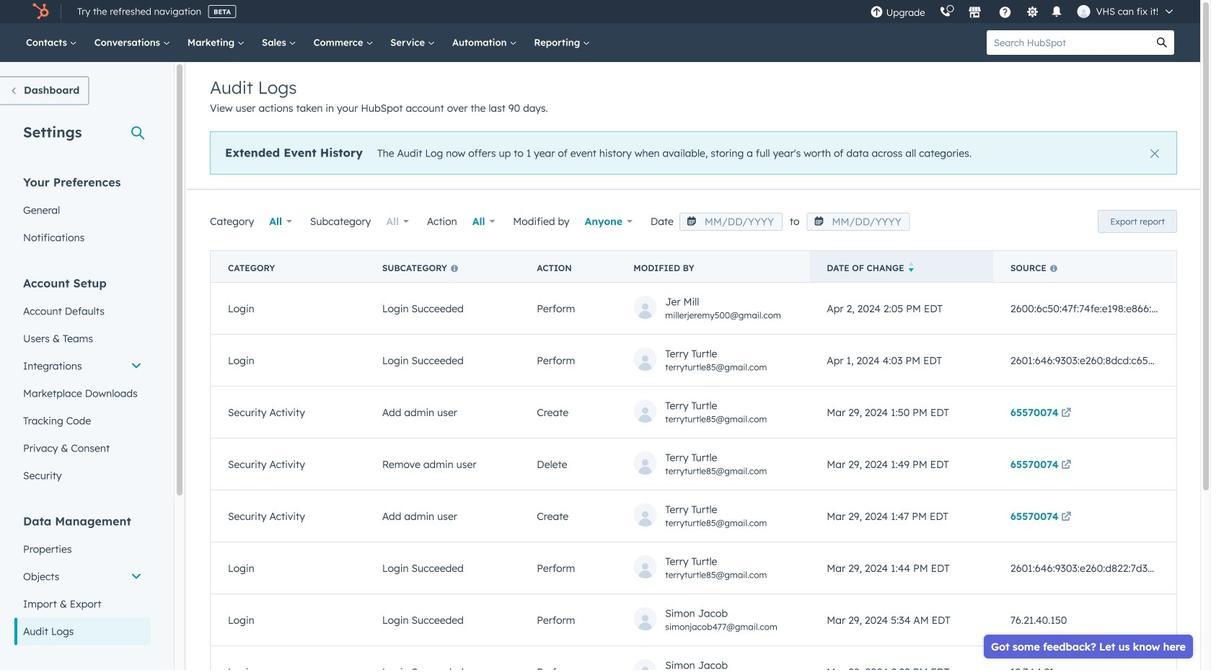 Task type: describe. For each thing, give the bounding box(es) containing it.
terry turtle image
[[1077, 5, 1090, 18]]

account setup element
[[14, 275, 151, 489]]

descending sort. press to sort ascending. element
[[909, 262, 914, 274]]

data management element
[[14, 513, 151, 645]]

marketplaces image
[[968, 6, 981, 19]]

date range picker element
[[679, 212, 910, 231]]

1 mm/dd/yyyy text field from the left
[[679, 213, 783, 231]]



Task type: vqa. For each thing, say whether or not it's contained in the screenshot.
Your Preferences element
yes



Task type: locate. For each thing, give the bounding box(es) containing it.
1 horizontal spatial mm/dd/yyyy text field
[[807, 213, 910, 231]]

link opens in a new window image
[[1061, 512, 1071, 522]]

menu
[[863, 0, 1183, 23]]

0 horizontal spatial mm/dd/yyyy text field
[[679, 213, 783, 231]]

MM/DD/YYYY text field
[[679, 213, 783, 231], [807, 213, 910, 231]]

link opens in a new window image
[[1061, 408, 1071, 419], [1061, 408, 1071, 419], [1061, 460, 1071, 470], [1061, 460, 1071, 470], [1061, 512, 1071, 522]]

descending sort. press to sort ascending. image
[[909, 262, 914, 272]]

alert
[[210, 131, 1177, 175]]

your preferences element
[[14, 174, 151, 251]]

close image
[[1150, 149, 1159, 158]]

2 mm/dd/yyyy text field from the left
[[807, 213, 910, 231]]

Search HubSpot search field
[[987, 30, 1150, 55]]



